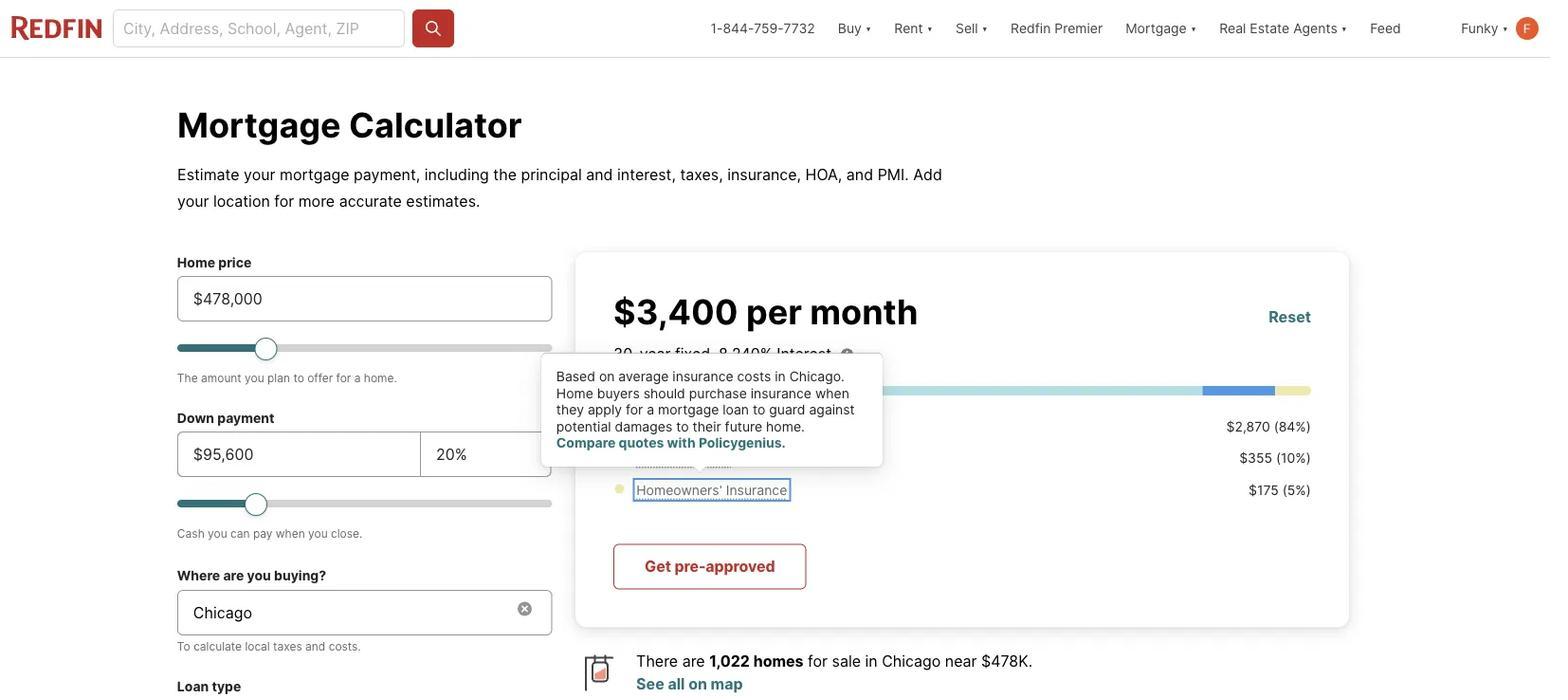 Task type: locate. For each thing, give the bounding box(es) containing it.
8.240%
[[719, 344, 773, 363]]

interest up policygenius.
[[721, 418, 769, 434]]

0 horizontal spatial are
[[223, 567, 244, 583]]

mortgage calculator
[[177, 104, 522, 145]]

guard
[[770, 402, 806, 418]]

with
[[667, 435, 696, 451]]

1 horizontal spatial are
[[683, 652, 705, 671]]

1 horizontal spatial home
[[557, 385, 594, 401]]

yard sign icon element
[[576, 650, 621, 698]]

calculate
[[194, 639, 242, 653]]

$2,870
[[1227, 418, 1271, 434]]

a up the damages
[[647, 402, 655, 418]]

price
[[218, 254, 252, 270]]

redfin premier
[[1011, 20, 1103, 37]]

payment,
[[354, 165, 420, 184]]

7732
[[784, 20, 816, 37]]

on right all
[[689, 675, 707, 693]]

buyers
[[597, 385, 640, 401]]

funky ▾
[[1462, 20, 1509, 37]]

1 vertical spatial on
[[689, 675, 707, 693]]

1 vertical spatial interest
[[721, 418, 769, 434]]

sell ▾ button
[[945, 0, 1000, 57]]

insurance
[[673, 368, 734, 385], [751, 385, 812, 401]]

and up with
[[694, 418, 718, 434]]

0 horizontal spatial on
[[599, 368, 615, 385]]

0 horizontal spatial interest
[[721, 418, 769, 434]]

1 vertical spatial when
[[276, 526, 305, 540]]

▾ for mortgage ▾
[[1191, 20, 1197, 37]]

the
[[177, 371, 198, 385]]

▾ right buy
[[866, 20, 872, 37]]

▾ right rent
[[927, 20, 933, 37]]

loan
[[177, 678, 209, 694]]

▾ for funky ▾
[[1503, 20, 1509, 37]]

for inside there are 1,022 homes for sale in chicago near $478k. see all on map
[[808, 652, 828, 671]]

rent ▾
[[895, 20, 933, 37]]

for left more at the top of the page
[[274, 192, 294, 210]]

chicago.
[[790, 368, 845, 385]]

home price
[[177, 254, 252, 270]]

home. down home price slider range field
[[364, 371, 397, 385]]

are right where
[[223, 567, 244, 583]]

0 vertical spatial to
[[293, 371, 304, 385]]

on up buyers
[[599, 368, 615, 385]]

None text field
[[193, 443, 405, 466]]

per
[[746, 291, 802, 332]]

0 horizontal spatial in
[[775, 368, 786, 385]]

mortgage inside 'estimate your mortgage payment, including the principal and interest, taxes, insurance, hoa, and pmi. add your location for more accurate estimates.'
[[280, 165, 350, 184]]

when
[[816, 385, 850, 401], [276, 526, 305, 540]]

month
[[810, 291, 919, 332]]

loan
[[723, 402, 749, 418]]

mortgage up more at the top of the page
[[280, 165, 350, 184]]

0 horizontal spatial when
[[276, 526, 305, 540]]

0 horizontal spatial mortgage
[[280, 165, 350, 184]]

0 vertical spatial mortgage
[[280, 165, 350, 184]]

2 ▾ from the left
[[927, 20, 933, 37]]

(5%)
[[1283, 482, 1312, 498]]

based on average insurance costs in chicago. home buyers should purchase insurance when they apply for a mortgage loan to guard against potential damages to their future home. compare quotes with policygenius.
[[557, 368, 855, 451]]

1 vertical spatial home.
[[766, 418, 805, 434]]

approved
[[706, 557, 775, 576]]

1 horizontal spatial interest
[[777, 344, 832, 363]]

premier
[[1055, 20, 1103, 37]]

are up see all on map link
[[683, 652, 705, 671]]

property
[[637, 450, 691, 466]]

6 ▾ from the left
[[1503, 20, 1509, 37]]

home down based at left bottom
[[557, 385, 594, 401]]

they
[[557, 402, 584, 418]]

homeowners'
[[637, 482, 723, 498]]

1 horizontal spatial on
[[689, 675, 707, 693]]

0 horizontal spatial your
[[177, 192, 209, 210]]

0 horizontal spatial home
[[177, 254, 215, 270]]

all
[[668, 675, 685, 693]]

in right the sale
[[866, 652, 878, 671]]

your
[[244, 165, 276, 184], [177, 192, 209, 210]]

for
[[274, 192, 294, 210], [336, 371, 351, 385], [626, 402, 643, 418], [808, 652, 828, 671]]

insurance up purchase
[[673, 368, 734, 385]]

estimate
[[177, 165, 240, 184]]

home inside based on average insurance costs in chicago. home buyers should purchase insurance when they apply for a mortgage loan to guard against potential damages to their future home. compare quotes with policygenius.
[[557, 385, 594, 401]]

mortgage up principal and interest
[[658, 402, 719, 418]]

1 horizontal spatial when
[[816, 385, 850, 401]]

and right taxes
[[305, 639, 326, 653]]

0 vertical spatial in
[[775, 368, 786, 385]]

are inside there are 1,022 homes for sale in chicago near $478k. see all on map
[[683, 652, 705, 671]]

0 horizontal spatial mortgage
[[177, 104, 341, 145]]

(84%)
[[1274, 418, 1312, 434]]

policygenius.
[[699, 435, 786, 451]]

1 ▾ from the left
[[866, 20, 872, 37]]

are for there
[[683, 652, 705, 671]]

real estate agents ▾ button
[[1209, 0, 1359, 57]]

1 horizontal spatial insurance
[[751, 385, 812, 401]]

1 horizontal spatial a
[[647, 402, 655, 418]]

1-844-759-7732 link
[[711, 20, 816, 37]]

get pre-approved
[[645, 557, 775, 576]]

30-
[[614, 344, 640, 363]]

insurance up 'guard'
[[751, 385, 812, 401]]

$2,870 (84%)
[[1227, 418, 1312, 434]]

None text field
[[193, 287, 536, 310], [436, 443, 535, 466], [193, 287, 536, 310], [436, 443, 535, 466]]

1 vertical spatial insurance
[[751, 385, 812, 401]]

1-
[[711, 20, 723, 37]]

home
[[177, 254, 215, 270], [557, 385, 594, 401]]

mortgage up the estimate
[[177, 104, 341, 145]]

▾ for buy ▾
[[866, 20, 872, 37]]

are
[[223, 567, 244, 583], [683, 652, 705, 671]]

to
[[177, 639, 190, 653]]

interest up chicago.
[[777, 344, 832, 363]]

hoa,
[[806, 165, 843, 184]]

when up against
[[816, 385, 850, 401]]

0 vertical spatial a
[[354, 371, 361, 385]]

759-
[[754, 20, 784, 37]]

1 vertical spatial mortgage
[[177, 104, 341, 145]]

mortgage ▾ button
[[1115, 0, 1209, 57]]

more
[[299, 192, 335, 210]]

mortgage left the real
[[1126, 20, 1187, 37]]

estate
[[1250, 20, 1290, 37]]

▾ right agents
[[1342, 20, 1348, 37]]

principal
[[521, 165, 582, 184]]

rent
[[895, 20, 923, 37]]

see all on map link
[[637, 675, 743, 693]]

location
[[213, 192, 270, 210]]

down
[[177, 410, 214, 426]]

1 vertical spatial to
[[753, 402, 766, 418]]

for left the sale
[[808, 652, 828, 671]]

0 horizontal spatial a
[[354, 371, 361, 385]]

1 vertical spatial your
[[177, 192, 209, 210]]

you left plan
[[245, 371, 264, 385]]

1 vertical spatial home
[[557, 385, 594, 401]]

pmi.
[[878, 165, 909, 184]]

1 horizontal spatial mortgage
[[1126, 20, 1187, 37]]

3 ▾ from the left
[[982, 20, 988, 37]]

▾ right sell
[[982, 20, 988, 37]]

0 vertical spatial on
[[599, 368, 615, 385]]

for right offer
[[336, 371, 351, 385]]

insurance
[[726, 482, 788, 498]]

(10%)
[[1277, 450, 1312, 466]]

1 horizontal spatial to
[[676, 418, 689, 434]]

plan
[[268, 371, 290, 385]]

close.
[[331, 526, 363, 540]]

0 vertical spatial interest
[[777, 344, 832, 363]]

▾ left the real
[[1191, 20, 1197, 37]]

1 vertical spatial a
[[647, 402, 655, 418]]

your down the estimate
[[177, 192, 209, 210]]

to right plan
[[293, 371, 304, 385]]

costs
[[738, 368, 771, 385]]

$3,400
[[614, 291, 738, 332]]

1 horizontal spatial in
[[866, 652, 878, 671]]

real
[[1220, 20, 1247, 37]]

home left price
[[177, 254, 215, 270]]

sell ▾
[[956, 20, 988, 37]]

in inside based on average insurance costs in chicago. home buyers should purchase insurance when they apply for a mortgage loan to guard against potential damages to their future home. compare quotes with policygenius.
[[775, 368, 786, 385]]

loan type
[[177, 678, 241, 694]]

▾
[[866, 20, 872, 37], [927, 20, 933, 37], [982, 20, 988, 37], [1191, 20, 1197, 37], [1342, 20, 1348, 37], [1503, 20, 1509, 37]]

there
[[637, 652, 678, 671]]

1 vertical spatial mortgage
[[658, 402, 719, 418]]

1 vertical spatial are
[[683, 652, 705, 671]]

buying?
[[274, 567, 326, 583]]

potential
[[557, 418, 611, 434]]

mortgage for mortgage calculator
[[177, 104, 341, 145]]

buy
[[838, 20, 862, 37]]

0 vertical spatial when
[[816, 385, 850, 401]]

Down Payment Slider range field
[[177, 492, 552, 515]]

homes
[[754, 652, 804, 671]]

0 vertical spatial home.
[[364, 371, 397, 385]]

to up the future
[[753, 402, 766, 418]]

mortgage inside based on average insurance costs in chicago. home buyers should purchase insurance when they apply for a mortgage loan to guard against potential damages to their future home. compare quotes with policygenius.
[[658, 402, 719, 418]]

0 vertical spatial are
[[223, 567, 244, 583]]

1 horizontal spatial mortgage
[[658, 402, 719, 418]]

home. inside based on average insurance costs in chicago. home buyers should purchase insurance when they apply for a mortgage loan to guard against potential damages to their future home. compare quotes with policygenius.
[[766, 418, 805, 434]]

offer
[[308, 371, 333, 385]]

a down home price slider range field
[[354, 371, 361, 385]]

1 vertical spatial in
[[866, 652, 878, 671]]

when right pay
[[276, 526, 305, 540]]

for up the damages
[[626, 402, 643, 418]]

your up location
[[244, 165, 276, 184]]

1 horizontal spatial home.
[[766, 418, 805, 434]]

feed button
[[1359, 0, 1450, 57]]

down payment
[[177, 410, 275, 426]]

in right costs
[[775, 368, 786, 385]]

to up with
[[676, 418, 689, 434]]

2 horizontal spatial to
[[753, 402, 766, 418]]

user photo image
[[1517, 17, 1539, 40]]

4 ▾ from the left
[[1191, 20, 1197, 37]]

0 vertical spatial your
[[244, 165, 276, 184]]

mortgage inside mortgage ▾ dropdown button
[[1126, 20, 1187, 37]]

0 horizontal spatial insurance
[[673, 368, 734, 385]]

2 vertical spatial to
[[676, 418, 689, 434]]

home. down 'guard'
[[766, 418, 805, 434]]

0 vertical spatial mortgage
[[1126, 20, 1187, 37]]

type
[[212, 678, 241, 694]]

to
[[293, 371, 304, 385], [753, 402, 766, 418], [676, 418, 689, 434]]

real estate agents ▾ link
[[1220, 0, 1348, 57]]

Home Price Slider range field
[[177, 337, 552, 359]]

0 vertical spatial insurance
[[673, 368, 734, 385]]

▾ left 'user photo' on the right top of the page
[[1503, 20, 1509, 37]]

you left the buying? at left
[[247, 567, 271, 583]]

taxes
[[273, 639, 302, 653]]



Task type: describe. For each thing, give the bounding box(es) containing it.
pre-
[[675, 557, 706, 576]]

can
[[231, 526, 250, 540]]

1,022
[[710, 652, 750, 671]]

redfin
[[1011, 20, 1051, 37]]

the
[[494, 165, 517, 184]]

rent ▾ button
[[895, 0, 933, 57]]

and left pmi.
[[847, 165, 874, 184]]

1-844-759-7732
[[711, 20, 816, 37]]

buy ▾ button
[[838, 0, 872, 57]]

cash
[[177, 526, 205, 540]]

when inside based on average insurance costs in chicago. home buyers should purchase insurance when they apply for a mortgage loan to guard against potential damages to their future home. compare quotes with policygenius.
[[816, 385, 850, 401]]

yard sign icon image
[[576, 650, 621, 696]]

buy ▾ button
[[827, 0, 883, 57]]

purchase
[[689, 385, 747, 401]]

average
[[619, 368, 669, 385]]

▾ for rent ▾
[[927, 20, 933, 37]]

calculator
[[349, 104, 522, 145]]

quotes
[[619, 435, 664, 451]]

funky
[[1462, 20, 1499, 37]]

mortgage ▾ button
[[1126, 0, 1197, 57]]

property taxes
[[637, 450, 732, 466]]

5 ▾ from the left
[[1342, 20, 1348, 37]]

amount
[[201, 371, 242, 385]]

$355
[[1240, 450, 1273, 466]]

accurate
[[339, 192, 402, 210]]

payment
[[217, 410, 275, 426]]

submit search image
[[424, 19, 443, 38]]

get
[[645, 557, 671, 576]]

$175 (5%)
[[1249, 482, 1312, 498]]

should
[[644, 385, 686, 401]]

costs.
[[329, 639, 361, 653]]

City, neighborhood, or zip search field
[[177, 590, 552, 635]]

$355 (10%)
[[1240, 450, 1312, 466]]

insurance,
[[728, 165, 802, 184]]

0 horizontal spatial home.
[[364, 371, 397, 385]]

mortgage for mortgage ▾
[[1126, 20, 1187, 37]]

taxes,
[[680, 165, 723, 184]]

including
[[425, 165, 489, 184]]

0 vertical spatial home
[[177, 254, 215, 270]]

principal
[[637, 418, 690, 434]]

on inside based on average insurance costs in chicago. home buyers should purchase insurance when they apply for a mortgage loan to guard against potential damages to their future home. compare quotes with policygenius.
[[599, 368, 615, 385]]

for inside based on average insurance costs in chicago. home buyers should purchase insurance when they apply for a mortgage loan to guard against potential damages to their future home. compare quotes with policygenius.
[[626, 402, 643, 418]]

1 horizontal spatial your
[[244, 165, 276, 184]]

$175
[[1249, 482, 1279, 498]]

redfin premier button
[[1000, 0, 1115, 57]]

sale
[[832, 652, 861, 671]]

you left 'close.'
[[308, 526, 328, 540]]

compare
[[557, 435, 616, 451]]

0 horizontal spatial to
[[293, 371, 304, 385]]

on inside there are 1,022 homes for sale in chicago near $478k. see all on map
[[689, 675, 707, 693]]

cash you can pay when you close.
[[177, 526, 363, 540]]

see
[[637, 675, 665, 693]]

you left can
[[208, 526, 227, 540]]

sell
[[956, 20, 979, 37]]

property taxes link
[[637, 450, 732, 466]]

the amount you plan to offer for a home.
[[177, 371, 397, 385]]

agents
[[1294, 20, 1338, 37]]

a inside based on average insurance costs in chicago. home buyers should purchase insurance when they apply for a mortgage loan to guard against potential damages to their future home. compare quotes with policygenius.
[[647, 402, 655, 418]]

▾ for sell ▾
[[982, 20, 988, 37]]

based
[[557, 368, 596, 385]]

taxes
[[695, 450, 732, 466]]

sell ▾ button
[[956, 0, 988, 57]]

for inside 'estimate your mortgage payment, including the principal and interest, taxes, insurance, hoa, and pmi. add your location for more accurate estimates.'
[[274, 192, 294, 210]]

homeowners' insurance
[[637, 482, 788, 498]]

damages
[[615, 418, 673, 434]]

reset button
[[1269, 306, 1312, 329]]

there are 1,022 homes for sale in chicago near $478k. see all on map
[[637, 652, 1033, 693]]

to calculate local taxes and costs.
[[177, 639, 361, 653]]

and left interest,
[[586, 165, 613, 184]]

reset
[[1269, 308, 1312, 326]]

pay
[[253, 526, 273, 540]]

against
[[809, 402, 855, 418]]

in inside there are 1,022 homes for sale in chicago near $478k. see all on map
[[866, 652, 878, 671]]

estimates.
[[406, 192, 480, 210]]

near
[[945, 652, 977, 671]]

local
[[245, 639, 270, 653]]

City, Address, School, Agent, ZIP search field
[[113, 9, 405, 47]]

their
[[693, 418, 722, 434]]

future
[[725, 418, 763, 434]]

add
[[914, 165, 943, 184]]

where are you buying?
[[177, 567, 326, 583]]

principal and interest
[[637, 418, 769, 434]]

are for where
[[223, 567, 244, 583]]

feed
[[1371, 20, 1402, 37]]

rent ▾ button
[[883, 0, 945, 57]]

fixed,
[[675, 344, 715, 363]]



Task type: vqa. For each thing, say whether or not it's contained in the screenshot.
Charlotte houses for sale the "sale"
no



